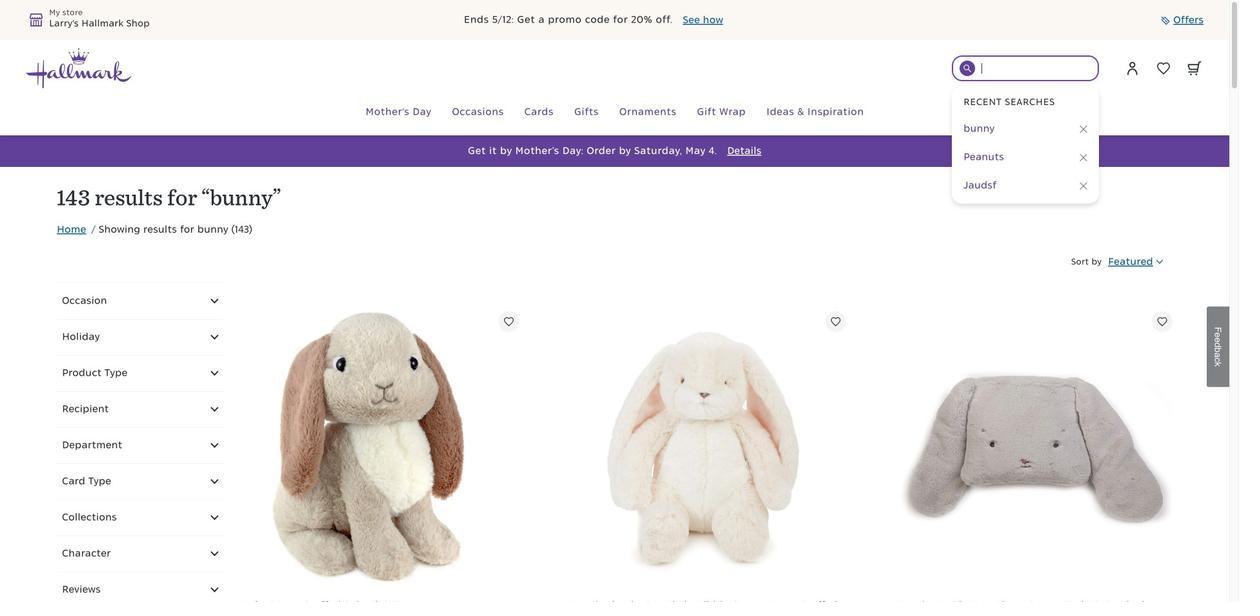 Task type: vqa. For each thing, say whether or not it's contained in the screenshot.
'Occasion'
no



Task type: locate. For each thing, give the bounding box(es) containing it.
None search field
[[952, 56, 1099, 204]]

bunnies by the bay bloom bunny tuck me in blanket, 28" image
[[891, 307, 1173, 589]]

2 remove image from the top
[[1080, 182, 1088, 190]]

bunnies by the bay little nibble cream bunny stuffed animal, 12" image
[[564, 307, 846, 589]]

1 remove image from the top
[[1080, 154, 1088, 162]]

0 vertical spatial remove image
[[1080, 154, 1088, 162]]

view your cart with 0 items. image
[[1188, 61, 1202, 76]]

1 vertical spatial remove image
[[1080, 182, 1088, 190]]

remove image
[[1080, 126, 1088, 133]]

Search search field
[[952, 56, 1099, 81]]

my account dropdown menu image
[[1125, 61, 1141, 76]]

remove image
[[1080, 154, 1088, 162], [1080, 182, 1088, 190]]

status
[[57, 182, 1173, 210]]



Task type: describe. For each thing, give the bounding box(es) containing it.
baby bunny stuffed animal, 8.5" image
[[237, 307, 519, 589]]

main menu. menu bar
[[26, 89, 1204, 136]]

hallmark logo image
[[26, 48, 132, 88]]

search image
[[964, 65, 972, 72]]



